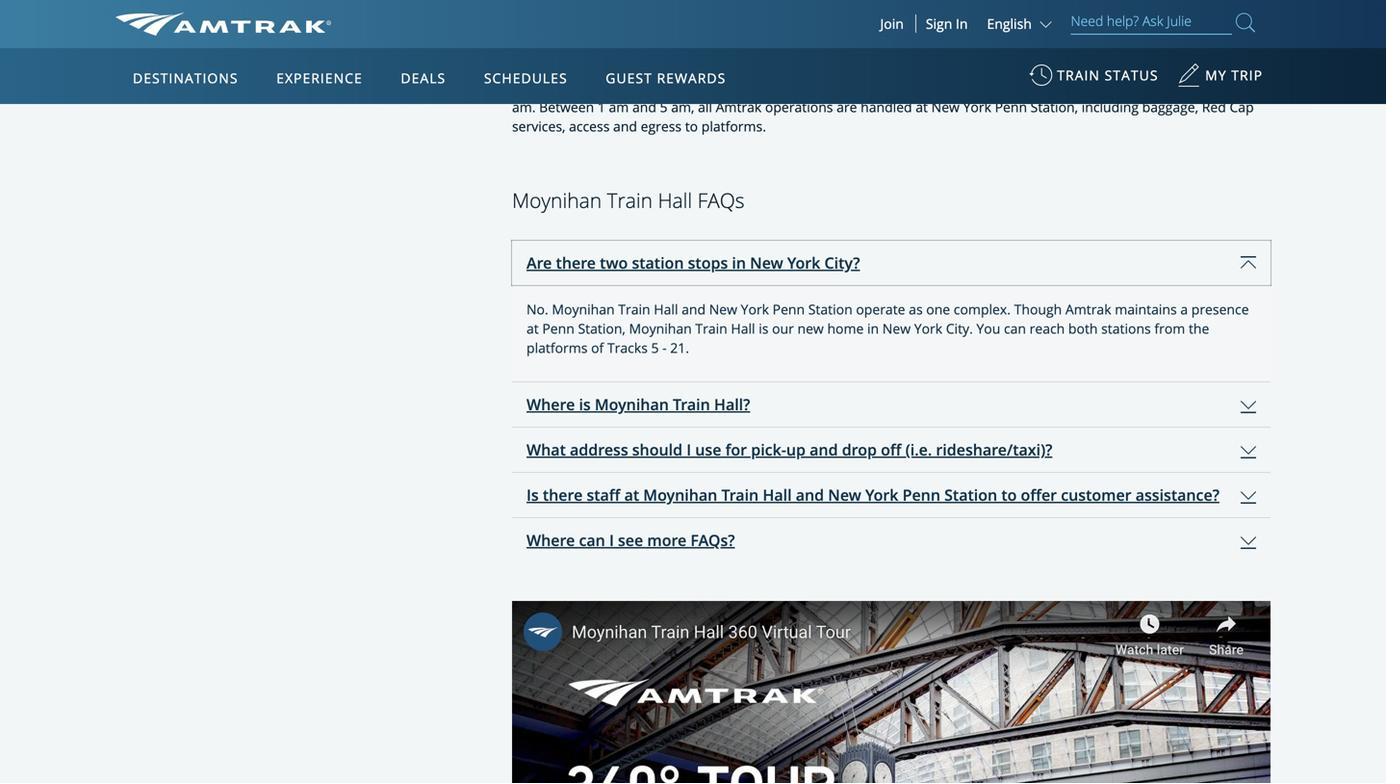 Task type: describe. For each thing, give the bounding box(es) containing it.
experience button
[[269, 51, 371, 105]]

no. moynihan train hall and new york penn station operate as one complex. though amtrak maintains a presence at penn station, moynihan train hall is our new home in new york city. you can reach both stations from the platforms of tracks 5 - 21. element
[[512, 300, 1271, 357]]

am up are
[[852, 78, 872, 97]]

complimentary
[[527, 12, 624, 30]]

complex.
[[954, 300, 1011, 318]]

moynihan up -
[[629, 319, 692, 338]]

are
[[837, 98, 858, 116]]

york down 'what address should i use for pick-up and drop off (i.e. rideshare/taxi)?' button
[[866, 485, 899, 505]]

as
[[909, 300, 923, 318]]

of inside no. moynihan train hall and new york penn station operate as one complex. though amtrak maintains a presence at penn station, moynihan train hall is our new home in new york city. you can reach both stations from the platforms of tracks 5 - 21.
[[591, 339, 604, 357]]

amtrak inside no. moynihan train hall and new york penn station operate as one complex. though amtrak maintains a presence at penn station, moynihan train hall is our new home in new york city. you can reach both stations from the platforms of tracks 5 - 21.
[[1066, 300, 1112, 318]]

station inside no. moynihan train hall and new york penn station operate as one complex. though amtrak maintains a presence at penn station, moynihan train hall is our new home in new york city. you can reach both stations from the platforms of tracks 5 - 21.
[[809, 300, 853, 318]]

platforms.
[[702, 117, 767, 135]]

where is moynihan train hall?
[[527, 394, 751, 415]]

new
[[798, 319, 824, 338]]

train inside button
[[722, 485, 759, 505]]

up
[[787, 439, 806, 460]]

and right access
[[614, 117, 638, 135]]

trip
[[1232, 66, 1264, 84]]

operations
[[766, 98, 834, 116]]

handled
[[861, 98, 913, 116]]

more
[[648, 530, 687, 551]]

-
[[663, 339, 667, 357]]

Please enter your search item search field
[[1071, 10, 1233, 35]]

complimentary wifi
[[527, 12, 654, 30]]

and up red
[[1210, 78, 1234, 97]]

in inside no. moynihan train hall and new york penn station operate as one complex. though amtrak maintains a presence at penn station, moynihan train hall is our new home in new york city. you can reach both stations from the platforms of tracks 5 - 21.
[[868, 319, 879, 338]]

and inside no. moynihan train hall and new york penn station operate as one complex. though amtrak maintains a presence at penn station, moynihan train hall is our new home in new york city. you can reach both stations from the platforms of tracks 5 - 21.
[[682, 300, 706, 318]]

5 up the cap
[[1238, 78, 1245, 97]]

moynihan up are
[[512, 186, 602, 214]]

where can i see more faqs?
[[527, 530, 735, 551]]

and inside button
[[810, 439, 838, 460]]

train status link
[[1030, 57, 1159, 104]]

wifi
[[628, 12, 654, 30]]

address
[[570, 439, 629, 460]]

hours
[[512, 58, 556, 80]]

train up two
[[607, 186, 653, 214]]

is
[[527, 485, 539, 505]]

are
[[527, 252, 552, 273]]

deals button
[[393, 51, 454, 105]]

hall inside hours of operations moynihan train hall is open to the public daily from 5 am through 1 am and closed to the public between 1 am and 5 am. between 1 am and 5 am, all amtrak operations are handled at new york penn station, including baggage, red cap services, access and egress to platforms.
[[614, 78, 639, 97]]

to inside button
[[1002, 485, 1017, 505]]

in
[[956, 14, 968, 33]]

0 horizontal spatial the
[[708, 78, 728, 97]]

between
[[540, 98, 594, 116]]

1 horizontal spatial 1
[[929, 78, 937, 97]]

offer
[[1021, 485, 1058, 505]]

new inside are there two station stops in new york city? button
[[750, 252, 784, 273]]

is inside hours of operations moynihan train hall is open to the public daily from 5 am through 1 am and closed to the public between 1 am and 5 am. between 1 am and 5 am, all amtrak operations are handled at new york penn station, including baggage, red cap services, access and egress to platforms.
[[642, 78, 652, 97]]

york inside hours of operations moynihan train hall is open to the public daily from 5 am through 1 am and closed to the public between 1 am and 5 am. between 1 am and 5 am, all amtrak operations are handled at new york penn station, including baggage, red cap services, access and egress to platforms.
[[964, 98, 992, 116]]

moynihan inside 'button'
[[595, 394, 669, 415]]

destinations button
[[125, 51, 246, 105]]

destinations
[[133, 69, 238, 87]]

sign
[[926, 14, 953, 33]]

york down one
[[915, 319, 943, 338]]

penn inside button
[[903, 485, 941, 505]]

am,
[[671, 98, 695, 116]]

through
[[875, 78, 926, 97]]

there for is
[[543, 485, 583, 505]]

city?
[[825, 252, 861, 273]]

train inside 'button'
[[673, 394, 711, 415]]

faqs?
[[691, 530, 735, 551]]

though
[[1015, 300, 1063, 318]]

and inside button
[[796, 485, 825, 505]]

station inside button
[[945, 485, 998, 505]]

stops
[[688, 252, 728, 273]]

of inside hours of operations moynihan train hall is open to the public daily from 5 am through 1 am and closed to the public between 1 am and 5 am. between 1 am and 5 am, all amtrak operations are handled at new york penn station, including baggage, red cap services, access and egress to platforms.
[[560, 58, 574, 80]]

city. you
[[946, 319, 1001, 338]]

platforms
[[527, 339, 588, 357]]

i inside button
[[687, 439, 692, 460]]

services,
[[512, 117, 566, 135]]

what address should i use for pick-up and drop off (i.e. rideshare/taxi)? button
[[512, 428, 1271, 472]]

what address should i use for pick-up and drop off (i.e. rideshare/taxi)?
[[527, 439, 1053, 460]]

pick-
[[751, 439, 787, 460]]

my trip button
[[1178, 57, 1264, 104]]

customer
[[1062, 485, 1132, 505]]

a
[[1181, 300, 1189, 318]]

all
[[698, 98, 713, 116]]

station, inside hours of operations moynihan train hall is open to the public daily from 5 am through 1 am and closed to the public between 1 am and 5 am. between 1 am and 5 am, all amtrak operations are handled at new york penn station, including baggage, red cap services, access and egress to platforms.
[[1031, 98, 1079, 116]]

hall?
[[715, 394, 751, 415]]

where for where is moynihan train hall?
[[527, 394, 575, 415]]

guest
[[606, 69, 653, 87]]

from inside hours of operations moynihan train hall is open to the public daily from 5 am through 1 am and closed to the public between 1 am and 5 am. between 1 am and 5 am, all amtrak operations are handled at new york penn station, including baggage, red cap services, access and egress to platforms.
[[806, 78, 837, 97]]

join
[[881, 14, 904, 33]]

use
[[696, 439, 722, 460]]

join button
[[869, 14, 917, 33]]

deals
[[401, 69, 446, 87]]

regions map image
[[187, 161, 650, 430]]

is there staff at moynihan train hall and new york penn station to offer customer assistance? button
[[512, 473, 1271, 517]]

should
[[633, 439, 683, 460]]

experience
[[277, 69, 363, 87]]

there for are
[[556, 252, 596, 273]]

the inside no. moynihan train hall and new york penn station operate as one complex. though amtrak maintains a presence at penn station, moynihan train hall is our new home in new york city. you can reach both stations from the platforms of tracks 5 - 21.
[[1189, 319, 1210, 338]]

are there two station stops in new york city? button
[[512, 241, 1271, 285]]

where can i see more faqs? button
[[512, 518, 1271, 563]]

reach
[[1030, 319, 1065, 338]]

new down operate
[[883, 319, 911, 338]]

1 public from the left
[[732, 78, 770, 97]]

to down am,
[[685, 117, 698, 135]]

0 horizontal spatial 1
[[598, 98, 606, 116]]

i inside 'button'
[[610, 530, 614, 551]]

operate
[[857, 300, 906, 318]]

egress
[[641, 117, 682, 135]]

train
[[1058, 66, 1101, 84]]

no.
[[527, 300, 549, 318]]

tracks
[[608, 339, 648, 357]]

daily
[[773, 78, 803, 97]]

guest rewards button
[[598, 51, 734, 105]]

is there staff at moynihan train hall and new york penn station to offer customer assistance?
[[527, 485, 1220, 505]]

where for where can i see more faqs?
[[527, 530, 575, 551]]



Task type: vqa. For each thing, say whether or not it's contained in the screenshot.
Service inside Service Alerts & Notices Sign Up for Delay Alerts Terms and Conditions
no



Task type: locate. For each thing, give the bounding box(es) containing it.
0 horizontal spatial of
[[560, 58, 574, 80]]

0 horizontal spatial station
[[809, 300, 853, 318]]

to left offer on the right of the page
[[1002, 485, 1017, 505]]

0 horizontal spatial can
[[579, 530, 606, 551]]

i left use
[[687, 439, 692, 460]]

new down drop
[[829, 485, 862, 505]]

to up all
[[691, 78, 704, 97]]

see
[[618, 530, 644, 551]]

0 horizontal spatial at
[[527, 319, 539, 338]]

moynihan train hall faqs
[[512, 186, 745, 214]]

2 horizontal spatial 1
[[1175, 78, 1183, 97]]

staff
[[587, 485, 621, 505]]

0 horizontal spatial station,
[[578, 319, 626, 338]]

amtrak image
[[116, 13, 332, 36]]

from up the "operations"
[[806, 78, 837, 97]]

new right handled
[[932, 98, 960, 116]]

hours of operations moynihan train hall is open to the public daily from 5 am through 1 am and closed to the public between 1 am and 5 am. between 1 am and 5 am, all amtrak operations are handled at new york penn station, including baggage, red cap services, access and egress to platforms.
[[512, 58, 1255, 135]]

rewards
[[657, 69, 726, 87]]

2 public from the left
[[1076, 78, 1114, 97]]

is inside 'button'
[[579, 394, 591, 415]]

my trip
[[1206, 66, 1264, 84]]

public
[[732, 78, 770, 97], [1076, 78, 1114, 97]]

1 vertical spatial is
[[759, 319, 769, 338]]

am up red
[[1187, 78, 1207, 97]]

1 horizontal spatial i
[[687, 439, 692, 460]]

at inside button
[[625, 485, 640, 505]]

at down through
[[916, 98, 928, 116]]

search icon image
[[1237, 9, 1256, 36]]

5 up are
[[840, 78, 848, 97]]

is left 'open'
[[642, 78, 652, 97]]

what
[[527, 439, 566, 460]]

0 vertical spatial can
[[1005, 319, 1027, 338]]

baggage,
[[1143, 98, 1199, 116]]

1 horizontal spatial is
[[642, 78, 652, 97]]

english
[[988, 14, 1032, 33]]

1 horizontal spatial in
[[868, 319, 879, 338]]

new down stops
[[710, 300, 738, 318]]

at right staff
[[625, 485, 640, 505]]

2 vertical spatial at
[[625, 485, 640, 505]]

and down up
[[796, 485, 825, 505]]

both
[[1069, 319, 1098, 338]]

hall down the pick-
[[763, 485, 792, 505]]

and right up
[[810, 439, 838, 460]]

is left our
[[759, 319, 769, 338]]

and left closed
[[964, 78, 988, 97]]

one
[[927, 300, 951, 318]]

1
[[929, 78, 937, 97], [1175, 78, 1183, 97], [598, 98, 606, 116]]

new right stops
[[750, 252, 784, 273]]

of
[[560, 58, 574, 80], [591, 339, 604, 357]]

in right stops
[[732, 252, 746, 273]]

0 horizontal spatial i
[[610, 530, 614, 551]]

amtrak up both
[[1066, 300, 1112, 318]]

penn up our
[[773, 300, 805, 318]]

there inside are there two station stops in new york city? button
[[556, 252, 596, 273]]

station, up 'tracks'
[[578, 319, 626, 338]]

0 vertical spatial station
[[809, 300, 853, 318]]

where
[[527, 394, 575, 415], [527, 530, 575, 551]]

where down 'is'
[[527, 530, 575, 551]]

where is moynihan train hall? button
[[512, 383, 1271, 427]]

0 horizontal spatial amtrak
[[716, 98, 762, 116]]

from down a
[[1155, 319, 1186, 338]]

1 vertical spatial can
[[579, 530, 606, 551]]

train
[[579, 78, 611, 97], [607, 186, 653, 214], [619, 300, 651, 318], [696, 319, 728, 338], [673, 394, 711, 415], [722, 485, 759, 505]]

hall up -
[[654, 300, 679, 318]]

1 horizontal spatial at
[[625, 485, 640, 505]]

1 horizontal spatial the
[[1052, 78, 1072, 97]]

drop
[[842, 439, 877, 460]]

presence
[[1192, 300, 1250, 318]]

1 vertical spatial at
[[527, 319, 539, 338]]

21.
[[671, 339, 690, 357]]

in down operate
[[868, 319, 879, 338]]

hall left 'open'
[[614, 78, 639, 97]]

1 vertical spatial i
[[610, 530, 614, 551]]

1 right through
[[929, 78, 937, 97]]

new inside hours of operations moynihan train hall is open to the public daily from 5 am through 1 am and closed to the public between 1 am and 5 am. between 1 am and 5 am, all amtrak operations are handled at new york penn station, including baggage, red cap services, access and egress to platforms.
[[932, 98, 960, 116]]

assistance?
[[1136, 485, 1220, 505]]

york
[[964, 98, 992, 116], [788, 252, 821, 273], [741, 300, 770, 318], [915, 319, 943, 338], [866, 485, 899, 505]]

stations
[[1102, 319, 1152, 338]]

penn down the (i.e.
[[903, 485, 941, 505]]

5 left am,
[[660, 98, 668, 116]]

station
[[632, 252, 684, 273]]

2 horizontal spatial is
[[759, 319, 769, 338]]

application containing are there two station stops in new york city?
[[512, 241, 1271, 563]]

cap
[[1230, 98, 1255, 116]]

is up address
[[579, 394, 591, 415]]

where up what
[[527, 394, 575, 415]]

at down no.
[[527, 319, 539, 338]]

train status
[[1058, 66, 1159, 84]]

york down the are there two station stops in new york city?
[[741, 300, 770, 318]]

rideshare/taxi)?
[[937, 439, 1053, 460]]

can left see
[[579, 530, 606, 551]]

station,
[[1031, 98, 1079, 116], [578, 319, 626, 338]]

and up egress
[[633, 98, 657, 116]]

from inside no. moynihan train hall and new york penn station operate as one complex. though amtrak maintains a presence at penn station, moynihan train hall is our new home in new york city. you can reach both stations from the platforms of tracks 5 - 21.
[[1155, 319, 1186, 338]]

1 vertical spatial from
[[1155, 319, 1186, 338]]

train down stops
[[696, 319, 728, 338]]

train up between
[[579, 78, 611, 97]]

0 vertical spatial in
[[732, 252, 746, 273]]

2 vertical spatial is
[[579, 394, 591, 415]]

open
[[655, 78, 688, 97]]

1 horizontal spatial public
[[1076, 78, 1114, 97]]

of left 'tracks'
[[591, 339, 604, 357]]

application
[[187, 161, 650, 430], [512, 241, 1271, 563]]

0 vertical spatial at
[[916, 98, 928, 116]]

0 vertical spatial i
[[687, 439, 692, 460]]

hall inside button
[[763, 485, 792, 505]]

1 vertical spatial where
[[527, 530, 575, 551]]

am down guest
[[609, 98, 629, 116]]

schedules link
[[477, 48, 576, 104]]

0 vertical spatial amtrak
[[716, 98, 762, 116]]

faqs
[[698, 186, 745, 214]]

the down presence
[[1189, 319, 1210, 338]]

train left hall?
[[673, 394, 711, 415]]

hall left our
[[731, 319, 756, 338]]

closed
[[992, 78, 1032, 97]]

york down closed
[[964, 98, 992, 116]]

for
[[726, 439, 747, 460]]

york left city?
[[788, 252, 821, 273]]

and
[[964, 78, 988, 97], [1210, 78, 1234, 97], [633, 98, 657, 116], [614, 117, 638, 135], [682, 300, 706, 318], [810, 439, 838, 460], [796, 485, 825, 505]]

new inside is there staff at moynihan train hall and new york penn station to offer customer assistance? button
[[829, 485, 862, 505]]

no. moynihan train hall and new york penn station operate as one complex. though amtrak maintains a presence at penn station, moynihan train hall is our new home in new york city. you can reach both stations from the platforms of tracks 5 - 21.
[[527, 300, 1250, 357]]

0 horizontal spatial is
[[579, 394, 591, 415]]

there right 'is'
[[543, 485, 583, 505]]

home
[[828, 319, 864, 338]]

1 vertical spatial in
[[868, 319, 879, 338]]

two
[[600, 252, 628, 273]]

i left see
[[610, 530, 614, 551]]

including
[[1082, 98, 1139, 116]]

am right through
[[941, 78, 961, 97]]

station
[[809, 300, 853, 318], [945, 485, 998, 505]]

0 vertical spatial there
[[556, 252, 596, 273]]

moynihan right no.
[[552, 300, 615, 318]]

0 horizontal spatial in
[[732, 252, 746, 273]]

am.
[[512, 98, 536, 116]]

moynihan inside button
[[644, 485, 718, 505]]

in inside button
[[732, 252, 746, 273]]

0 horizontal spatial public
[[732, 78, 770, 97]]

from
[[806, 78, 837, 97], [1155, 319, 1186, 338]]

station down "rideshare/taxi)?" at bottom right
[[945, 485, 998, 505]]

and up 21.
[[682, 300, 706, 318]]

between
[[1117, 78, 1172, 97]]

can
[[1005, 319, 1027, 338], [579, 530, 606, 551]]

2 horizontal spatial the
[[1189, 319, 1210, 338]]

the up all
[[708, 78, 728, 97]]

public up including at the right of page
[[1076, 78, 1114, 97]]

penn inside hours of operations moynihan train hall is open to the public daily from 5 am through 1 am and closed to the public between 1 am and 5 am. between 1 am and 5 am, all amtrak operations are handled at new york penn station, including baggage, red cap services, access and egress to platforms.
[[995, 98, 1028, 116]]

0 horizontal spatial from
[[806, 78, 837, 97]]

amtrak inside hours of operations moynihan train hall is open to the public daily from 5 am through 1 am and closed to the public between 1 am and 5 am. between 1 am and 5 am, all amtrak operations are handled at new york penn station, including baggage, red cap services, access and egress to platforms.
[[716, 98, 762, 116]]

at
[[916, 98, 928, 116], [527, 319, 539, 338], [625, 485, 640, 505]]

moynihan
[[512, 78, 575, 97], [512, 186, 602, 214], [552, 300, 615, 318], [629, 319, 692, 338], [595, 394, 669, 415], [644, 485, 718, 505]]

1 up baggage,
[[1175, 78, 1183, 97]]

there inside is there staff at moynihan train hall and new york penn station to offer customer assistance? button
[[543, 485, 583, 505]]

2 where from the top
[[527, 530, 575, 551]]

sign in button
[[926, 14, 968, 33]]

moynihan up should
[[595, 394, 669, 415]]

access
[[569, 117, 610, 135]]

to right closed
[[1035, 78, 1048, 97]]

1 vertical spatial amtrak
[[1066, 300, 1112, 318]]

is
[[642, 78, 652, 97], [759, 319, 769, 338], [579, 394, 591, 415]]

moynihan inside hours of operations moynihan train hall is open to the public daily from 5 am through 1 am and closed to the public between 1 am and 5 am. between 1 am and 5 am, all amtrak operations are handled at new york penn station, including baggage, red cap services, access and egress to platforms.
[[512, 78, 575, 97]]

can down the though
[[1005, 319, 1027, 338]]

1 horizontal spatial of
[[591, 339, 604, 357]]

schedules
[[484, 69, 568, 87]]

public left daily
[[732, 78, 770, 97]]

amtrak
[[716, 98, 762, 116], [1066, 300, 1112, 318]]

5 inside no. moynihan train hall and new york penn station operate as one complex. though amtrak maintains a presence at penn station, moynihan train hall is our new home in new york city. you can reach both stations from the platforms of tracks 5 - 21.
[[652, 339, 659, 357]]

0 vertical spatial of
[[560, 58, 574, 80]]

train down for
[[722, 485, 759, 505]]

penn down closed
[[995, 98, 1028, 116]]

train up 'tracks'
[[619, 300, 651, 318]]

train inside hours of operations moynihan train hall is open to the public daily from 5 am through 1 am and closed to the public between 1 am and 5 am. between 1 am and 5 am, all amtrak operations are handled at new york penn station, including baggage, red cap services, access and egress to platforms.
[[579, 78, 611, 97]]

1 vertical spatial there
[[543, 485, 583, 505]]

my
[[1206, 66, 1228, 84]]

0 vertical spatial station,
[[1031, 98, 1079, 116]]

maintains
[[1115, 300, 1178, 318]]

is inside no. moynihan train hall and new york penn station operate as one complex. though amtrak maintains a presence at penn station, moynihan train hall is our new home in new york city. you can reach both stations from the platforms of tracks 5 - 21.
[[759, 319, 769, 338]]

5 left -
[[652, 339, 659, 357]]

off
[[881, 439, 902, 460]]

banner containing join
[[0, 0, 1387, 445]]

1 vertical spatial station,
[[578, 319, 626, 338]]

station, inside no. moynihan train hall and new york penn station operate as one complex. though amtrak maintains a presence at penn station, moynihan train hall is our new home in new york city. you can reach both stations from the platforms of tracks 5 - 21.
[[578, 319, 626, 338]]

1 vertical spatial station
[[945, 485, 998, 505]]

1 where from the top
[[527, 394, 575, 415]]

english button
[[988, 14, 1057, 33]]

are there two station stops in new york city?
[[527, 252, 861, 273]]

amtrak up platforms.
[[716, 98, 762, 116]]

moynihan up the am.
[[512, 78, 575, 97]]

0 vertical spatial is
[[642, 78, 652, 97]]

2 horizontal spatial at
[[916, 98, 928, 116]]

the right closed
[[1052, 78, 1072, 97]]

our
[[772, 319, 794, 338]]

status
[[1105, 66, 1159, 84]]

station, down train
[[1031, 98, 1079, 116]]

operations
[[578, 58, 657, 80]]

1 horizontal spatial from
[[1155, 319, 1186, 338]]

can inside 'button'
[[579, 530, 606, 551]]

can inside no. moynihan train hall and new york penn station operate as one complex. though amtrak maintains a presence at penn station, moynihan train hall is our new home in new york city. you can reach both stations from the platforms of tracks 5 - 21.
[[1005, 319, 1027, 338]]

banner
[[0, 0, 1387, 445]]

hall
[[614, 78, 639, 97], [658, 186, 693, 214], [654, 300, 679, 318], [731, 319, 756, 338], [763, 485, 792, 505]]

1 horizontal spatial station,
[[1031, 98, 1079, 116]]

0 vertical spatial where
[[527, 394, 575, 415]]

at inside no. moynihan train hall and new york penn station operate as one complex. though amtrak maintains a presence at penn station, moynihan train hall is our new home in new york city. you can reach both stations from the platforms of tracks 5 - 21.
[[527, 319, 539, 338]]

moynihan up more
[[644, 485, 718, 505]]

station up home
[[809, 300, 853, 318]]

1 horizontal spatial can
[[1005, 319, 1027, 338]]

sign in
[[926, 14, 968, 33]]

1 horizontal spatial station
[[945, 485, 998, 505]]

(i.e.
[[906, 439, 933, 460]]

1 up access
[[598, 98, 606, 116]]

penn up platforms
[[543, 319, 575, 338]]

at inside hours of operations moynihan train hall is open to the public daily from 5 am through 1 am and closed to the public between 1 am and 5 am. between 1 am and 5 am, all amtrak operations are handled at new york penn station, including baggage, red cap services, access and egress to platforms.
[[916, 98, 928, 116]]

of right the hours
[[560, 58, 574, 80]]

1 horizontal spatial amtrak
[[1066, 300, 1112, 318]]

1 vertical spatial of
[[591, 339, 604, 357]]

0 vertical spatial from
[[806, 78, 837, 97]]

hall left faqs
[[658, 186, 693, 214]]

there right are
[[556, 252, 596, 273]]



